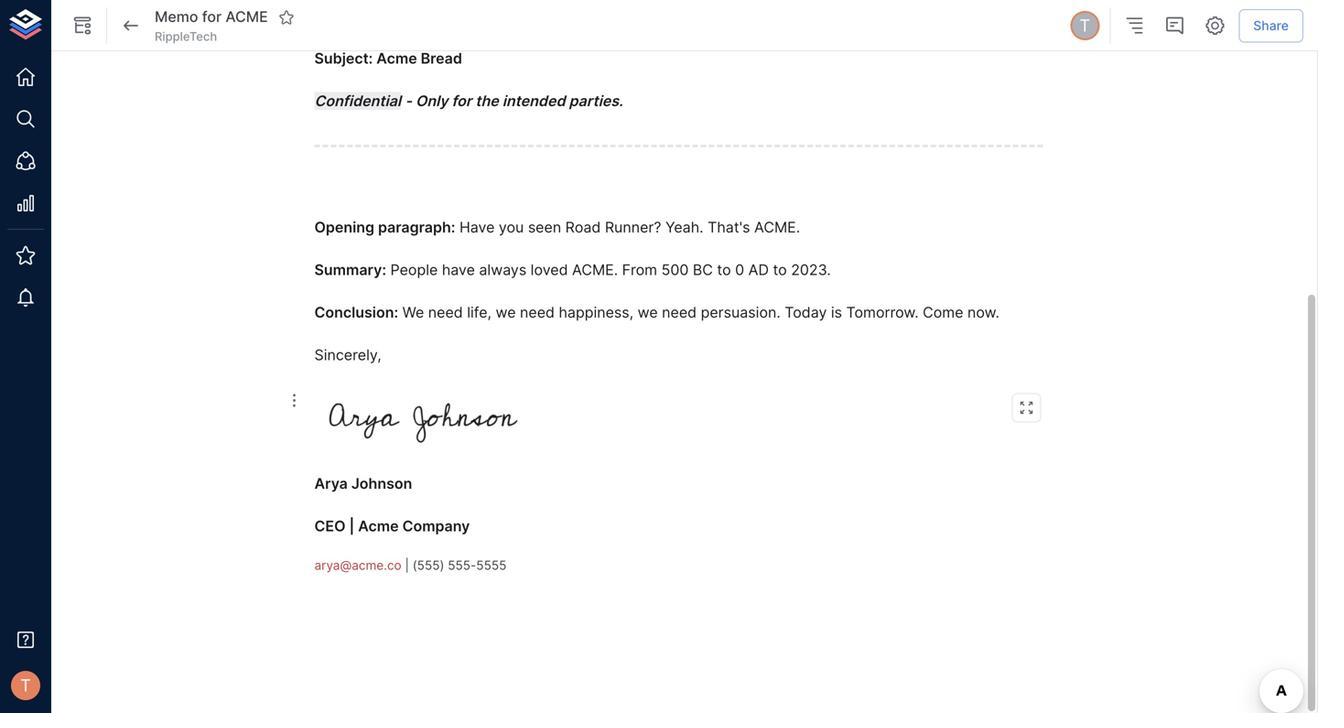 Task type: vqa. For each thing, say whether or not it's contained in the screenshot.
Opening paragraph: Have you seen Road Runner? Yeah. That's ACME.
yes



Task type: locate. For each thing, give the bounding box(es) containing it.
0
[[735, 261, 744, 279]]

acme down johnson
[[358, 517, 399, 535]]

1 horizontal spatial we
[[638, 303, 658, 321]]

0 vertical spatial for
[[202, 8, 222, 26]]

memo for acme
[[155, 8, 268, 26]]

only
[[416, 92, 448, 110]]

for left the
[[452, 92, 472, 110]]

paragraph:
[[378, 218, 455, 236]]

0 vertical spatial acme.
[[754, 218, 800, 236]]

seen
[[528, 218, 561, 236]]

company
[[402, 517, 470, 535]]

2 to from the left
[[773, 261, 787, 279]]

that's
[[708, 218, 750, 236]]

to left "0"
[[717, 261, 731, 279]]

need
[[428, 303, 463, 321], [520, 303, 555, 321], [662, 303, 697, 321]]

0 horizontal spatial t button
[[5, 666, 46, 706]]

need down 500
[[662, 303, 697, 321]]

always
[[479, 261, 527, 279]]

come
[[923, 303, 964, 321]]

0 vertical spatial |
[[349, 517, 355, 535]]

we
[[496, 303, 516, 321], [638, 303, 658, 321]]

| for (555)
[[405, 558, 409, 573]]

arya@acme.co | (555) 555-5555
[[314, 558, 507, 573]]

need right we
[[428, 303, 463, 321]]

acme.
[[754, 218, 800, 236], [572, 261, 618, 279]]

arya@acme.co
[[314, 558, 402, 573]]

0 horizontal spatial |
[[349, 517, 355, 535]]

to right ad
[[773, 261, 787, 279]]

1 horizontal spatial for
[[452, 92, 472, 110]]

to
[[717, 261, 731, 279], [773, 261, 787, 279]]

1 horizontal spatial to
[[773, 261, 787, 279]]

rippletech
[[155, 29, 217, 43]]

0 vertical spatial t
[[1080, 15, 1091, 36]]

comments image
[[1164, 15, 1186, 37]]

0 horizontal spatial for
[[202, 8, 222, 26]]

loved
[[531, 261, 568, 279]]

1 vertical spatial acme
[[358, 517, 399, 535]]

bc
[[693, 261, 713, 279]]

0 horizontal spatial acme.
[[572, 261, 618, 279]]

5555
[[476, 558, 507, 573]]

you
[[499, 218, 524, 236]]

acme. up happiness,
[[572, 261, 618, 279]]

1 horizontal spatial need
[[520, 303, 555, 321]]

settings image
[[1204, 15, 1226, 37]]

yeah.
[[666, 218, 704, 236]]

today
[[785, 303, 827, 321]]

1 horizontal spatial |
[[405, 558, 409, 573]]

for
[[202, 8, 222, 26], [452, 92, 472, 110]]

0 horizontal spatial to
[[717, 261, 731, 279]]

t
[[1080, 15, 1091, 36], [20, 676, 31, 696]]

we
[[402, 303, 424, 321]]

2 horizontal spatial need
[[662, 303, 697, 321]]

favorite image
[[278, 9, 295, 26]]

-
[[405, 92, 412, 110]]

acme
[[377, 49, 417, 67], [358, 517, 399, 535]]

0 vertical spatial acme
[[377, 49, 417, 67]]

t button
[[1068, 8, 1103, 43], [5, 666, 46, 706]]

acme up the - at the left top
[[377, 49, 417, 67]]

0 vertical spatial t button
[[1068, 8, 1103, 43]]

intended
[[502, 92, 565, 110]]

1 horizontal spatial t
[[1080, 15, 1091, 36]]

0 horizontal spatial we
[[496, 303, 516, 321]]

we down 'from' on the top of page
[[638, 303, 658, 321]]

1 horizontal spatial t button
[[1068, 8, 1103, 43]]

ceo
[[314, 517, 346, 535]]

1 vertical spatial for
[[452, 92, 472, 110]]

for up rippletech
[[202, 8, 222, 26]]

0 horizontal spatial need
[[428, 303, 463, 321]]

1 vertical spatial |
[[405, 558, 409, 573]]

share
[[1254, 18, 1289, 33]]

need down loved
[[520, 303, 555, 321]]

|
[[349, 517, 355, 535], [405, 558, 409, 573]]

ad
[[749, 261, 769, 279]]

arya
[[314, 475, 348, 493]]

acme. up ad
[[754, 218, 800, 236]]

2023.
[[791, 261, 831, 279]]

| left (555)
[[405, 558, 409, 573]]

0 horizontal spatial t
[[20, 676, 31, 696]]

happiness,
[[559, 303, 634, 321]]

| right ceo
[[349, 517, 355, 535]]

1 vertical spatial t button
[[5, 666, 46, 706]]

555-
[[448, 558, 476, 573]]

we right the life, on the left top of page
[[496, 303, 516, 321]]



Task type: describe. For each thing, give the bounding box(es) containing it.
confidential
[[314, 92, 401, 110]]

persuasion.
[[701, 303, 781, 321]]

have
[[442, 261, 475, 279]]

arya johnson
[[314, 475, 412, 493]]

sincerely,
[[314, 346, 382, 364]]

subject: acme bread
[[314, 49, 462, 67]]

1 vertical spatial acme.
[[572, 261, 618, 279]]

road
[[566, 218, 601, 236]]

subject:
[[314, 49, 373, 67]]

acme
[[226, 8, 268, 26]]

conclusion:
[[314, 303, 398, 321]]

the
[[475, 92, 499, 110]]

1 vertical spatial t
[[20, 676, 31, 696]]

johnson
[[351, 475, 412, 493]]

summary: people have always loved acme. from 500 bc to 0 ad to 2023.
[[314, 261, 831, 279]]

summary:
[[314, 261, 386, 279]]

share button
[[1239, 9, 1304, 42]]

confidential - only for the intended parties.
[[314, 92, 623, 110]]

runner?
[[605, 218, 661, 236]]

1 we from the left
[[496, 303, 516, 321]]

show wiki image
[[71, 15, 93, 37]]

arya@acme.co link
[[314, 558, 402, 573]]

opening paragraph: have you seen road runner? yeah. that's acme.
[[314, 218, 800, 236]]

parties.
[[569, 92, 623, 110]]

conclusion: we need life, we need happiness, we need persuasion. today is tomorrow. come now.
[[314, 303, 1000, 321]]

go back image
[[120, 15, 142, 37]]

bread
[[421, 49, 462, 67]]

table of contents image
[[1124, 15, 1146, 37]]

1 need from the left
[[428, 303, 463, 321]]

is
[[831, 303, 842, 321]]

tomorrow.
[[846, 303, 919, 321]]

people
[[391, 261, 438, 279]]

have
[[460, 218, 495, 236]]

rippletech link
[[155, 28, 217, 45]]

now.
[[968, 303, 1000, 321]]

2 need from the left
[[520, 303, 555, 321]]

2 we from the left
[[638, 303, 658, 321]]

opening
[[314, 218, 375, 236]]

500
[[662, 261, 689, 279]]

ceo | acme company
[[314, 517, 470, 535]]

from
[[622, 261, 657, 279]]

life,
[[467, 303, 492, 321]]

| for acme
[[349, 517, 355, 535]]

(555)
[[413, 558, 444, 573]]

1 horizontal spatial acme.
[[754, 218, 800, 236]]

1 to from the left
[[717, 261, 731, 279]]

memo
[[155, 8, 198, 26]]

3 need from the left
[[662, 303, 697, 321]]



